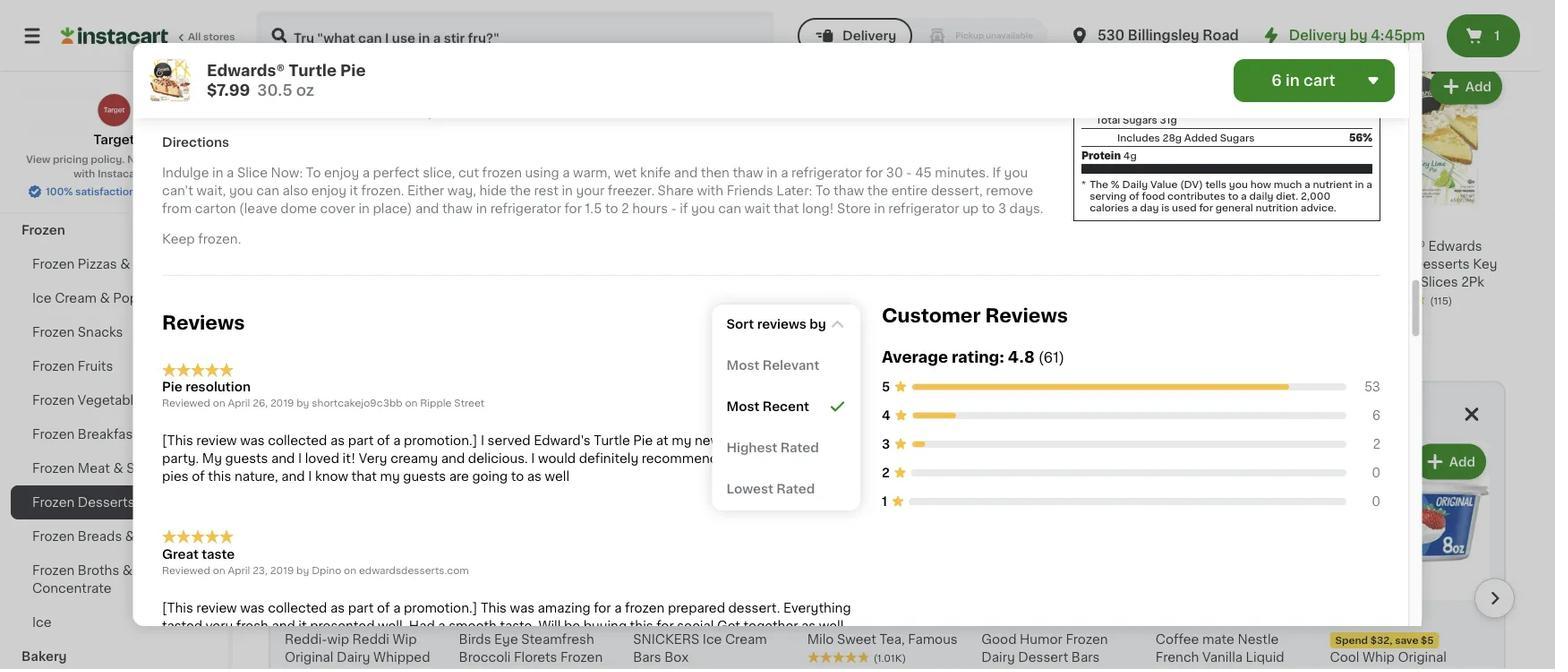 Task type: locate. For each thing, give the bounding box(es) containing it.
total
[[1096, 115, 1120, 124]]

this inside [this review was collected as part of a promotion.] this was amazing for a frozen prepared dessert. everything tasted very fresh and it presented well. had a smooth taste. will be buying this for social  get together as well as family dinners. was quite surprised with ho good it was.
[[630, 619, 653, 632]]

tea,
[[880, 633, 905, 646]]

1 vertical spatial recent
[[762, 400, 809, 413]]

0 horizontal spatial well
[[545, 470, 569, 483]]

0 vertical spatial enjoy
[[324, 166, 359, 179]]

30.5 oz
[[1051, 274, 1088, 284]]

1 0 from the top
[[1372, 466, 1381, 479]]

it down year's
[[721, 452, 730, 465]]

4 inside $ 4 coffee mate nestle french vanilla liqui
[[1166, 610, 1180, 628]]

2 original from the left
[[1399, 651, 1447, 664]]

i left loved
[[298, 452, 301, 465]]

refrigerator up long!
[[791, 166, 862, 179]]

0 horizontal spatial turtle
[[288, 63, 336, 78]]

4 for $ 4 edwards® edwards singles desserts key lime pie slices 2pk
[[1375, 216, 1388, 235]]

frozen for frozen vegetables
[[32, 394, 75, 407]]

0 vertical spatial seafood
[[71, 156, 125, 168]]

2 x 2.67 oz
[[582, 38, 634, 48]]

eggs
[[73, 88, 105, 100]]

was
[[275, 637, 301, 650]]

30.5 down the 7 99
[[1051, 274, 1074, 284]]

1 vertical spatial 8
[[1208, 38, 1215, 48]]

1 vertical spatial with
[[697, 184, 723, 197]]

2 the from the left
[[867, 184, 888, 197]]

edwards for 4
[[1429, 240, 1483, 253]]

in right nutrient
[[1355, 179, 1364, 189]]

0 vertical spatial turtle
[[288, 63, 336, 78]]

1 vertical spatial -
[[671, 202, 677, 215]]

0 vertical spatial promotion.]
[[403, 435, 477, 447]]

frozen for frozen broths & juice concentrate
[[32, 564, 75, 577]]

2019 inside "pie resolution reviewed on april 26, 2019 by shortcakejo9c3bb on ripple street"
[[270, 398, 294, 408]]

8 oz right billingsley
[[1208, 38, 1229, 48]]

of inside [this review was collected as part of a promotion.] this was amazing for a frozen prepared dessert. everything tasted very fresh and it presented well. had a smooth taste. will be buying this for social  get together as well as family dinners. was quite surprised with ho good it was.
[[377, 602, 390, 614]]

1 2019 from the top
[[270, 398, 294, 408]]

delivery left fl
[[843, 30, 897, 42]]

0 horizontal spatial 5
[[882, 380, 890, 393]]

part up presented on the left of page
[[348, 602, 374, 614]]

promotion.] inside [this review was collected as part of a promotion.] this was amazing for a frozen prepared dessert. everything tasted very fresh and it presented well. had a smooth taste. will be buying this for social  get together as well as family dinners. was quite surprised with ho good it was.
[[403, 602, 477, 614]]

30.5
[[257, 83, 292, 98], [1051, 274, 1074, 284]]

1 vertical spatial frozen.
[[198, 233, 241, 245]]

in down hide
[[476, 202, 487, 215]]

mate
[[1203, 633, 1235, 646]]

1 vertical spatial that
[[799, 452, 825, 465]]

meat inside 'link'
[[78, 462, 110, 475]]

promotion.] for very
[[403, 435, 477, 447]]

was inside [this review was collected as part of a promotion.] i served edward's turtle pie at my new year's eve dinner party.  my guests and i loved it! very creamy and delicious.  i would definitely recommend it to anyone that likes pies of this nature, and i know that my guests are going to as well
[[240, 435, 264, 447]]

milo
[[808, 633, 834, 646]]

1 vertical spatial 0
[[1372, 495, 1381, 508]]

know
[[315, 470, 348, 483]]

affiliated
[[148, 155, 194, 164]]

& inside frozen broths & juice concentrate
[[123, 564, 133, 577]]

17.8 oz
[[1051, 22, 1084, 32]]

1 horizontal spatial delivery
[[1290, 29, 1347, 42]]

for left 30
[[866, 166, 883, 179]]

2019 right 26,
[[270, 398, 294, 408]]

on down resolution
[[212, 398, 225, 408]]

2019 for great taste
[[270, 565, 294, 575]]

product group
[[1364, 0, 1507, 50], [269, 65, 411, 338], [1208, 65, 1350, 288], [1364, 65, 1507, 322], [285, 440, 445, 669], [459, 440, 619, 669], [633, 440, 793, 669], [808, 440, 968, 669], [982, 440, 1142, 669], [1156, 440, 1316, 669], [1331, 440, 1490, 669]]

1 horizontal spatial $ 3 99
[[811, 610, 846, 628]]

0 vertical spatial 30.5
[[257, 83, 292, 98]]

0 horizontal spatial my
[[380, 470, 400, 483]]

0 for 2
[[1372, 466, 1381, 479]]

530 billingsley road button
[[1069, 11, 1239, 61]]

2 horizontal spatial that
[[799, 452, 825, 465]]

1 vertical spatial can
[[718, 202, 741, 215]]

0 horizontal spatial 1
[[882, 495, 887, 508]]

0 horizontal spatial cream
[[55, 292, 97, 305]]

frozen down 100% at the left top
[[21, 224, 65, 236]]

0 vertical spatial sugars
[[1123, 115, 1158, 124]]

thaw up store
[[834, 184, 864, 197]]

31g
[[1160, 115, 1177, 124]]

frozen right humor
[[1066, 633, 1109, 646]]

original inside $ 2 spend $32, save $5 cool whip original
[[1399, 651, 1447, 664]]

1 horizontal spatial 36
[[738, 38, 751, 48]]

frozen for frozen breads & doughs
[[32, 530, 75, 543]]

1 horizontal spatial original
[[1399, 651, 1447, 664]]

& left the juice
[[123, 564, 133, 577]]

i left the would
[[531, 452, 535, 465]]

36 for (115)
[[738, 38, 751, 48]]

2 part from the top
[[348, 602, 374, 614]]

add button for milo sweet tea, famous
[[893, 446, 962, 478]]

includes
[[1117, 133, 1160, 142]]

1 $ 3 99 from the left
[[288, 610, 323, 628]]

1 vertical spatial most recent
[[726, 400, 809, 413]]

dairy inside reddi-wip reddi wip original dairy whippe
[[337, 651, 370, 664]]

1 the from the left
[[510, 184, 531, 197]]

1 reviewed from the top
[[162, 398, 210, 408]]

1 collected from the top
[[268, 435, 327, 447]]

reviewed inside great taste reviewed on april 23, 2019 by dpino on edwardsdesserts.com
[[162, 565, 210, 575]]

1 vertical spatial rated
[[776, 483, 815, 495]]

99 inside 6 99
[[450, 217, 464, 227]]

2 reviewed from the top
[[162, 565, 210, 575]]

likes
[[828, 452, 856, 465]]

review up very
[[196, 602, 237, 614]]

promotion.] up had
[[403, 602, 477, 614]]

desserts inside "$ 4 edwards® edwards singles desserts key lime pie slices 2pk"
[[1413, 258, 1471, 271]]

530
[[1098, 29, 1125, 42]]

0 horizontal spatial reviews
[[162, 313, 244, 332]]

6 for 6 99
[[435, 216, 448, 235]]

ice for ice
[[32, 616, 52, 629]]

1 part from the top
[[348, 435, 374, 447]]

1 vertical spatial promotion.]
[[403, 602, 477, 614]]

pie inside [this review was collected as part of a promotion.] i served edward's turtle pie at my new year's eve dinner party.  my guests and i loved it! very creamy and delicious.  i would definitely recommend it to anyone that likes pies of this nature, and i know that my guests are going to as well
[[633, 435, 653, 447]]

well inside [this review was collected as part of a promotion.] i served edward's turtle pie at my new year's eve dinner party.  my guests and i loved it! very creamy and delicious.  i would definitely recommend it to anyone that likes pies of this nature, and i know that my guests are going to as well
[[545, 470, 569, 483]]

frozen down frozen desserts at bottom
[[32, 530, 75, 543]]

&
[[59, 88, 70, 100], [58, 156, 68, 168], [71, 190, 82, 202], [120, 258, 130, 271], [100, 292, 110, 305], [113, 462, 123, 475], [125, 530, 135, 543], [123, 564, 133, 577]]

thaw down the 'way,'
[[442, 202, 473, 215]]

sort
[[726, 318, 754, 330]]

guests
[[225, 452, 268, 465], [403, 470, 446, 483]]

to inside * the % daily value (dv) tells you how much a nutrient in a serving of food contributes to a daily diet. 2,000 calories a day is used for general nutrition advice.
[[1228, 191, 1239, 201]]

can up (leave
[[256, 184, 279, 197]]

0 vertical spatial april
[[227, 398, 250, 408]]

my
[[672, 435, 691, 447], [380, 470, 400, 483]]

0 horizontal spatial 89
[[659, 611, 672, 620]]

this up snickers
[[630, 619, 653, 632]]

99 inside the 7 99
[[1075, 217, 1088, 227]]

a left the day
[[1132, 202, 1138, 212]]

6.84
[[895, 22, 918, 32]]

2 horizontal spatial edwards®
[[1364, 240, 1426, 253]]

frozen inside 'link'
[[32, 462, 75, 475]]

2 april from the top
[[227, 565, 250, 575]]

collected up loved
[[268, 435, 327, 447]]

1.5
[[585, 202, 602, 215]]

1 36 oz from the left
[[269, 38, 296, 48]]

0 horizontal spatial this
[[208, 470, 231, 483]]

add for reddi-wip reddi wip original dairy whippe
[[404, 455, 430, 468]]

seafood
[[71, 156, 125, 168], [127, 462, 179, 475]]

1 horizontal spatial 1
[[1495, 30, 1501, 42]]

for down 'contributes'
[[1199, 202, 1213, 212]]

& left meals
[[120, 258, 130, 271]]

service type group
[[798, 18, 1048, 54]]

part inside [this review was collected as part of a promotion.] i served edward's turtle pie at my new year's eve dinner party.  my guests and i loved it! very creamy and delicious.  i would definitely recommend it to anyone that likes pies of this nature, and i know that my guests are going to as well
[[348, 435, 374, 447]]

36 oz for (690)
[[269, 38, 296, 48]]

wip
[[393, 633, 417, 646]]

0 horizontal spatial 30.5
[[257, 83, 292, 98]]

delivery for delivery
[[843, 30, 897, 42]]

with inside indulge in a slice now: to enjoy a perfect slice, cut frozen using a warm, wet knife and then thaw in a refrigerator for 30 - 45 minutes. if you can't wait, you can also enjoy it frozen. either way, hide the rest in your freezer. share with friends later: to thaw the entire dessert, remove from carton (leave dome cover in place) and thaw in refrigerator for 1.5 to 2 hours - if you can wait that long! store in refrigerator up to 3 days.
[[697, 184, 723, 197]]

a up 2,000
[[1305, 179, 1311, 189]]

[this up the tasted
[[162, 602, 193, 614]]

resolution
[[185, 381, 250, 393]]

6.84 fl oz button
[[895, 0, 1037, 34]]

0 vertical spatial most recent button
[[716, 308, 857, 337]]

buying
[[583, 619, 627, 632]]

0 vertical spatial reviewed
[[162, 398, 210, 408]]

1 horizontal spatial cream
[[726, 633, 767, 646]]

thaw up friends at the top left
[[733, 166, 763, 179]]

7
[[748, 216, 760, 235], [1062, 216, 1073, 235]]

refrigerator down "rest" at the top of the page
[[490, 202, 561, 215]]

4:45pm
[[1372, 29, 1426, 42]]

1 vertical spatial 8 oz
[[1208, 38, 1229, 48]]

2 $ 3 99 from the left
[[811, 610, 846, 628]]

sugars down 15% 4% total sugars 31g
[[1220, 133, 1255, 142]]

3
[[998, 202, 1006, 215], [905, 216, 917, 235], [882, 438, 890, 450], [295, 610, 307, 628], [818, 610, 830, 628]]

0 vertical spatial 89
[[919, 217, 933, 227]]

frozen left pizzas
[[32, 258, 75, 271]]

desserts inside $ 7 edwards® edwards premium desserts cookies and crème pie
[[798, 258, 855, 271]]

0 vertical spatial meat
[[21, 156, 55, 168]]

can down friends at the top left
[[718, 202, 741, 215]]

in left cart
[[1286, 73, 1300, 88]]

turtle up 'definitely'
[[594, 435, 630, 447]]

2 inside $ 2 spend $32, save $5 cool whip original
[[1341, 610, 1353, 628]]

1 horizontal spatial to
[[815, 184, 830, 197]]

delicious.
[[468, 452, 528, 465]]

frozen inside [this review was collected as part of a promotion.] this was amazing for a frozen prepared dessert. everything tasted very fresh and it presented well. had a smooth taste. will be buying this for social  get together as well as family dinners. was quite surprised with ho good it was.
[[625, 602, 665, 614]]

1 vertical spatial snacks
[[78, 326, 123, 339]]

0 vertical spatial snacks
[[21, 190, 68, 202]]

4 up snickers
[[644, 610, 657, 628]]

meat down frozen breakfast
[[78, 462, 110, 475]]

by
[[1351, 29, 1368, 42], [809, 318, 826, 330], [296, 398, 309, 408], [296, 565, 309, 575]]

1 36 from the left
[[269, 38, 282, 48]]

0 horizontal spatial sugars
[[1123, 115, 1158, 124]]

2 0 from the top
[[1372, 495, 1381, 508]]

diet.
[[1276, 191, 1299, 201]]

0 vertical spatial 8 oz
[[1364, 22, 1385, 32]]

frozen breakfast
[[32, 428, 138, 441]]

1 vertical spatial turtle
[[594, 435, 630, 447]]

5 down the average
[[882, 380, 890, 393]]

many
[[913, 310, 941, 320]]

with down then
[[697, 184, 723, 197]]

sugars for total
[[1123, 115, 1158, 124]]

1 horizontal spatial meat
[[78, 462, 110, 475]]

0 vertical spatial [this
[[162, 435, 193, 447]]

well up milo
[[819, 619, 844, 632]]

april inside great taste reviewed on april 23, 2019 by dpino on edwardsdesserts.com
[[227, 565, 250, 575]]

0 vertical spatial together
[[438, 408, 508, 423]]

will
[[538, 619, 561, 632]]

100% satisfaction guarantee button
[[28, 181, 201, 199]]

$ up "coffee"
[[1160, 611, 1166, 620]]

$ inside $ 5 good humor frozen dairy dessert bar
[[986, 611, 992, 620]]

2 horizontal spatial with
[[697, 184, 723, 197]]

delivery up cart
[[1290, 29, 1347, 42]]

ice
[[32, 292, 52, 305], [32, 616, 52, 629], [703, 633, 722, 646]]

sugars for added
[[1220, 133, 1255, 142]]

quite
[[304, 637, 337, 650]]

reviewed for great
[[162, 565, 210, 575]]

edwards® inside "$ 4 edwards® edwards singles desserts key lime pie slices 2pk"
[[1364, 240, 1426, 253]]

$ 4 89
[[637, 610, 672, 628]]

reviewed inside "pie resolution reviewed on april 26, 2019 by shortcakejo9c3bb on ripple street"
[[162, 398, 210, 408]]

0 vertical spatial review
[[196, 435, 237, 447]]

add for birds eye steamfresh broccoli florets froze
[[579, 455, 605, 468]]

1 vertical spatial collected
[[268, 602, 327, 614]]

1 vertical spatial cream
[[726, 633, 767, 646]]

6 inside field
[[1272, 73, 1282, 88]]

together inside section
[[438, 408, 508, 423]]

frozen up frozen desserts at bottom
[[32, 462, 75, 475]]

pie down (690)
[[340, 63, 365, 78]]

1 horizontal spatial together
[[744, 619, 798, 632]]

reddi-
[[285, 633, 327, 646]]

original down quite
[[285, 651, 334, 664]]

collected
[[268, 435, 327, 447], [268, 602, 327, 614]]

desserts up crème
[[798, 258, 855, 271]]

6 for 6 in cart
[[1272, 73, 1282, 88]]

part for had
[[348, 602, 374, 614]]

1 horizontal spatial 8 oz
[[1364, 22, 1385, 32]]

frozen up concentrate
[[32, 564, 75, 577]]

add button for coffee mate nestle french vanilla liqui
[[1242, 446, 1311, 478]]

creamy
[[390, 452, 438, 465]]

$ 3 99 for milo
[[811, 610, 846, 628]]

tasted
[[162, 619, 202, 632]]

edwards® up $7.99
[[206, 63, 285, 78]]

by inside button
[[809, 318, 826, 330]]

1 april from the top
[[227, 398, 250, 408]]

4 for $ 4 89
[[644, 610, 657, 628]]

food
[[1142, 191, 1165, 201]]

fruits
[[78, 360, 113, 373]]

0 vertical spatial well
[[545, 470, 569, 483]]

review inside [this review was collected as part of a promotion.] this was amazing for a frozen prepared dessert. everything tasted very fresh and it presented well. had a smooth taste. will be buying this for social  get together as well as family dinners. was quite surprised with ho good it was.
[[196, 602, 237, 614]]

2019 for pie resolution
[[270, 398, 294, 408]]

1 edwards from the left
[[803, 240, 857, 253]]

a up buying
[[614, 602, 622, 614]]

tells
[[1206, 179, 1227, 189]]

2 vertical spatial thaw
[[442, 202, 473, 215]]

turtle down (690)
[[288, 63, 336, 78]]

reviews up 4.8
[[985, 306, 1068, 324]]

to down year's
[[733, 452, 746, 465]]

sugars up includes
[[1123, 115, 1158, 124]]

of inside * the % daily value (dv) tells you how much a nutrient in a serving of food contributes to a daily diet. 2,000 calories a day is used for general nutrition advice.
[[1129, 191, 1140, 201]]

in inside field
[[1286, 73, 1300, 88]]

all stores link
[[61, 11, 236, 61]]

2 promotion.] from the top
[[403, 602, 477, 614]]

most inside button
[[726, 359, 759, 372]]

0 vertical spatial 8
[[1364, 22, 1371, 32]]

by inside "pie resolution reviewed on april 26, 2019 by shortcakejo9c3bb on ripple street"
[[296, 398, 309, 408]]

pie up the 26
[[738, 294, 758, 306]]

0 vertical spatial (115)
[[805, 24, 827, 34]]

2 edwards from the left
[[1429, 240, 1483, 253]]

0 vertical spatial rated
[[780, 441, 819, 454]]

candy
[[85, 190, 128, 202]]

None search field
[[256, 11, 775, 61]]

frozen up snickers
[[625, 602, 665, 614]]

30
[[886, 166, 903, 179]]

was for my
[[240, 435, 264, 447]]

0 horizontal spatial guests
[[225, 452, 268, 465]]

and up was
[[271, 619, 295, 632]]

delivery
[[1290, 29, 1347, 42], [843, 30, 897, 42]]

7 99
[[1062, 216, 1088, 235]]

together up 'served'
[[438, 408, 508, 423]]

warm,
[[573, 166, 611, 179]]

0 horizontal spatial edwards®
[[206, 63, 285, 78]]

long!
[[802, 202, 834, 215]]

april for resolution
[[227, 398, 250, 408]]

1 vertical spatial ice
[[32, 616, 52, 629]]

8 right billingsley
[[1208, 38, 1215, 48]]

was up nature,
[[240, 435, 264, 447]]

you left how
[[1229, 179, 1248, 189]]

edwards inside $ 7 edwards® edwards premium desserts cookies and crème pie
[[803, 240, 857, 253]]

dairy inside $ 5 good humor frozen dairy dessert bar
[[982, 651, 1016, 664]]

$ inside $ 7 edwards® edwards premium desserts cookies and crème pie
[[742, 217, 748, 227]]

0 for 1
[[1372, 495, 1381, 508]]

1 horizontal spatial turtle
[[594, 435, 630, 447]]

desserts
[[798, 258, 855, 271], [1413, 258, 1471, 271], [78, 496, 135, 509]]

add button for cool whip original
[[1416, 446, 1485, 478]]

1 horizontal spatial -
[[906, 166, 912, 179]]

ice up bakery on the left of the page
[[32, 616, 52, 629]]

includes 28g added sugars
[[1117, 133, 1255, 142]]

original down "$5"
[[1399, 651, 1447, 664]]

product group containing 6
[[1208, 65, 1350, 288]]

0 horizontal spatial snacks
[[21, 190, 68, 202]]

would
[[538, 452, 576, 465]]

directions
[[162, 136, 229, 148]]

1 horizontal spatial dairy
[[337, 651, 370, 664]]

ice inside ice cream & popsicles link
[[32, 292, 52, 305]]

delivery inside button
[[843, 30, 897, 42]]

100% satisfaction guarantee
[[46, 187, 190, 197]]

definitely
[[579, 452, 638, 465]]

$5
[[1422, 636, 1435, 645]]

ice inside snickers ice cream bars box
[[703, 633, 722, 646]]

you down slice
[[229, 184, 253, 197]]

0 horizontal spatial 8 oz
[[1208, 38, 1229, 48]]

with inside view pricing policy. not affiliated with instacart.
[[74, 169, 95, 179]]

[this inside [this review was collected as part of a promotion.] i served edward's turtle pie at my new year's eve dinner party.  my guests and i loved it! very creamy and delicious.  i would definitely recommend it to anyone that likes pies of this nature, and i know that my guests are going to as well
[[162, 435, 193, 447]]

0 vertical spatial with
[[74, 169, 95, 179]]

0 horizontal spatial the
[[510, 184, 531, 197]]

frozen for frozen
[[21, 224, 65, 236]]

4 up singles at the top right of page
[[1375, 216, 1388, 235]]

days.
[[1010, 202, 1044, 215]]

1 horizontal spatial that
[[774, 202, 799, 215]]

daily
[[1249, 191, 1274, 201]]

36 oz for (115)
[[738, 38, 766, 48]]

edwards® inside $ 7 edwards® edwards premium desserts cookies and crème pie
[[738, 240, 800, 253]]

1 horizontal spatial 89
[[919, 217, 933, 227]]

was up taste.
[[510, 602, 534, 614]]

frozen breakfast link
[[11, 417, 218, 451]]

edwards inside "$ 4 edwards® edwards singles desserts key lime pie slices 2pk"
[[1429, 240, 1483, 253]]

guests up nature,
[[225, 452, 268, 465]]

edwards® inside edwards® turtle pie $7.99 30.5 oz
[[206, 63, 285, 78]]

$ 2 spend $32, save $5 cool whip original
[[1331, 610, 1447, 669]]

turtle inside [this review was collected as part of a promotion.] i served edward's turtle pie at my new year's eve dinner party.  my guests and i loved it! very creamy and delicious.  i would definitely recommend it to anyone that likes pies of this nature, and i know that my guests are going to as well
[[594, 435, 630, 447]]

0 vertical spatial ice
[[32, 292, 52, 305]]

review inside [this review was collected as part of a promotion.] i served edward's turtle pie at my new year's eve dinner party.  my guests and i loved it! very creamy and delicious.  i would definitely recommend it to anyone that likes pies of this nature, and i know that my guests are going to as well
[[196, 435, 237, 447]]

part inside [this review was collected as part of a promotion.] this was amazing for a frozen prepared dessert. everything tasted very fresh and it presented well. had a smooth taste. will be buying this for social  get together as well as family dinners. was quite surprised with ho good it was.
[[348, 602, 374, 614]]

of up well.
[[377, 602, 390, 614]]

0 vertical spatial cream
[[55, 292, 97, 305]]

of
[[1129, 191, 1140, 201], [377, 435, 390, 447], [191, 470, 204, 483], [377, 602, 390, 614]]

collected inside [this review was collected as part of a promotion.] this was amazing for a frozen prepared dessert. everything tasted very fresh and it presented well. had a smooth taste. will be buying this for social  get together as well as family dinners. was quite surprised with ho good it was.
[[268, 602, 327, 614]]

2019 inside great taste reviewed on april 23, 2019 by dpino on edwardsdesserts.com
[[270, 565, 294, 575]]

4
[[1375, 216, 1388, 235], [882, 409, 890, 422], [644, 610, 657, 628], [1166, 610, 1180, 628]]

- left if
[[671, 202, 677, 215]]

1 promotion.] from the top
[[403, 435, 477, 447]]

1 [this from the top
[[162, 435, 193, 447]]

and inside $ 7 edwards® edwards premium desserts cookies and crème pie
[[793, 276, 817, 288]]

1 vertical spatial this
[[630, 619, 653, 632]]

1 vertical spatial meat
[[78, 462, 110, 475]]

1 vertical spatial together
[[744, 619, 798, 632]]

and up (57)
[[793, 276, 817, 288]]

most recent button up eve
[[712, 387, 860, 426]]

99 up reddi-
[[309, 611, 323, 620]]

reviews
[[757, 318, 806, 330]]

2 2019 from the top
[[270, 565, 294, 575]]

1 vertical spatial part
[[348, 602, 374, 614]]

add for edwards® edwards singles desserts key lime pie slices 2pk
[[1466, 80, 1492, 92]]

april left "23,"
[[227, 565, 250, 575]]

0 vertical spatial thaw
[[733, 166, 763, 179]]

by down (57)
[[809, 318, 826, 330]]

eye
[[495, 633, 518, 646]]

promotion.] inside [this review was collected as part of a promotion.] i served edward's turtle pie at my new year's eve dinner party.  my guests and i loved it! very creamy and delicious.  i would definitely recommend it to anyone that likes pies of this nature, and i know that my guests are going to as well
[[403, 435, 477, 447]]

this down my
[[208, 470, 231, 483]]

1 7 from the left
[[748, 216, 760, 235]]

pie inside "pie resolution reviewed on april 26, 2019 by shortcakejo9c3bb on ripple street"
[[162, 381, 182, 393]]

0 horizontal spatial together
[[438, 408, 508, 423]]

1 horizontal spatial seafood
[[127, 462, 179, 475]]

1 vertical spatial frozen
[[625, 602, 665, 614]]

juice
[[136, 564, 170, 577]]

1 vertical spatial (115)
[[1431, 296, 1453, 305]]

view
[[26, 155, 50, 164]]

2 36 from the left
[[738, 38, 751, 48]]

frozen vegetables
[[32, 394, 149, 407]]

section
[[269, 381, 1516, 669]]

0 horizontal spatial delivery
[[843, 30, 897, 42]]

ice inside ice link
[[32, 616, 52, 629]]

frozen. up the place)
[[361, 184, 404, 197]]

going
[[472, 470, 508, 483]]

[this inside [this review was collected as part of a promotion.] this was amazing for a frozen prepared dessert. everything tasted very fresh and it presented well. had a smooth taste. will be buying this for social  get together as well as family dinners. was quite surprised with ho good it was.
[[162, 602, 193, 614]]

fresh
[[236, 619, 268, 632]]

1 review from the top
[[196, 435, 237, 447]]

0 horizontal spatial 7
[[748, 216, 760, 235]]

3 down remove
[[998, 202, 1006, 215]]

7 inside $ 7 edwards® edwards premium desserts cookies and crème pie
[[748, 216, 760, 235]]

average rating: 4.8 (61)
[[882, 350, 1065, 365]]

april inside "pie resolution reviewed on april 26, 2019 by shortcakejo9c3bb on ripple street"
[[227, 398, 250, 408]]

was for and
[[240, 602, 264, 614]]

is
[[1161, 202, 1170, 212]]

0 vertical spatial this
[[208, 470, 231, 483]]

by left dpino
[[296, 565, 309, 575]]

pie inside edwards® turtle pie $7.99 30.5 oz
[[340, 63, 365, 78]]

0 horizontal spatial meat
[[21, 156, 55, 168]]

ice cream & popsicles link
[[11, 281, 218, 315]]

in right cover
[[358, 202, 369, 215]]

$ 3 99 for reddi-
[[288, 610, 323, 628]]

product group containing 5
[[982, 440, 1142, 669]]

by inside great taste reviewed on april 23, 2019 by dpino on edwardsdesserts.com
[[296, 565, 309, 575]]

0 horizontal spatial 36
[[269, 38, 282, 48]]

with down the meat & seafood
[[74, 169, 95, 179]]

sugars inside 15% 4% total sugars 31g
[[1123, 115, 1158, 124]]

pie inside "$ 4 edwards® edwards singles desserts key lime pie slices 2pk"
[[1398, 276, 1418, 288]]

4g
[[1124, 150, 1137, 160]]

add button for reddi-wip reddi wip original dairy whippe
[[370, 446, 439, 478]]

& left eggs
[[59, 88, 70, 100]]

frozen down the 'frozen vegetables' at the left of the page
[[32, 428, 75, 441]]

2 horizontal spatial desserts
[[1413, 258, 1471, 271]]

6 left cart
[[1272, 73, 1282, 88]]

(27)
[[1274, 24, 1293, 34]]

together down dessert.
[[744, 619, 798, 632]]

2 36 oz from the left
[[738, 38, 766, 48]]

0 horizontal spatial (115)
[[805, 24, 827, 34]]

0 vertical spatial 5
[[882, 380, 890, 393]]

2 collected from the top
[[268, 602, 327, 614]]

1 inside "button"
[[1495, 30, 1501, 42]]

whip
[[1363, 651, 1395, 664]]

1 original from the left
[[285, 651, 334, 664]]

1 vertical spatial seafood
[[127, 462, 179, 475]]

frozen breads & doughs
[[32, 530, 188, 543]]

collected inside [this review was collected as part of a promotion.] i served edward's turtle pie at my new year's eve dinner party.  my guests and i loved it! very creamy and delicious.  i would definitely recommend it to anyone that likes pies of this nature, and i know that my guests are going to as well
[[268, 435, 327, 447]]

taste
[[201, 548, 234, 560]]

[this for [this review was collected as part of a promotion.] this was amazing for a frozen prepared dessert. everything tasted very fresh and it presented well. had a smooth taste. will be buying this for social  get together as well as family dinners. was quite surprised with ho good it was.
[[162, 602, 193, 614]]

remove
[[986, 184, 1033, 197]]

frozen inside frozen broths & juice concentrate
[[32, 564, 75, 577]]

2 [this from the top
[[162, 602, 193, 614]]

that inside indulge in a slice now: to enjoy a perfect slice, cut frozen using a warm, wet knife and then thaw in a refrigerator for 30 - 45 minutes. if you can't wait, you can also enjoy it frozen. either way, hide the rest in your freezer. share with friends later: to thaw the entire dessert, remove from carton (leave dome cover in place) and thaw in refrigerator for 1.5 to 2 hours - if you can wait that long! store in refrigerator up to 3 days.
[[774, 202, 799, 215]]

2 review from the top
[[196, 602, 237, 614]]



Task type: vqa. For each thing, say whether or not it's contained in the screenshot.
1st 0 from the top of the page
yes



Task type: describe. For each thing, give the bounding box(es) containing it.
4 down the average
[[882, 409, 890, 422]]

1 horizontal spatial thaw
[[733, 166, 763, 179]]

in inside * the % daily value (dv) tells you how much a nutrient in a serving of food contributes to a daily diet. 2,000 calories a day is used for general nutrition advice.
[[1355, 179, 1364, 189]]

well.
[[378, 619, 406, 632]]

singles
[[1364, 258, 1410, 271]]

0 vertical spatial most
[[741, 316, 774, 329]]

get
[[717, 619, 740, 632]]

if
[[680, 202, 688, 215]]

in up wait,
[[212, 166, 223, 179]]

1 horizontal spatial (115)
[[1431, 296, 1453, 305]]

ice cream & popsicles
[[32, 292, 174, 305]]

add button for edwards® edwards singles desserts key lime pie slices 2pk
[[1432, 70, 1501, 102]]

it inside [this review was collected as part of a promotion.] i served edward's turtle pie at my new year's eve dinner party.  my guests and i loved it! very creamy and delicious.  i would definitely recommend it to anyone that likes pies of this nature, and i know that my guests are going to as well
[[721, 452, 730, 465]]

99 inside $ 2 99
[[483, 611, 497, 620]]

6 in cart field
[[1234, 59, 1395, 102]]

530 billingsley road
[[1098, 29, 1239, 42]]

$ inside $ 2 spend $32, save $5 cool whip original
[[1334, 611, 1341, 620]]

snickers ice cream bars box
[[633, 633, 767, 664]]

frozen for frozen meat & seafood
[[32, 462, 75, 475]]

delivery by 4:45pm link
[[1261, 25, 1426, 47]]

89 inside the 3 89
[[919, 217, 933, 227]]

frequently bought together
[[285, 408, 508, 423]]

carton
[[195, 202, 236, 215]]

collected for presented
[[268, 602, 327, 614]]

add button for birds eye steamfresh broccoli florets froze
[[545, 446, 614, 478]]

on left ripple
[[405, 398, 417, 408]]

frozen inside indulge in a slice now: to enjoy a perfect slice, cut frozen using a warm, wet knife and then thaw in a refrigerator for 30 - 45 minutes. if you can't wait, you can also enjoy it frozen. either way, hide the rest in your freezer. share with friends later: to thaw the entire dessert, remove from carton (leave dome cover in place) and thaw in refrigerator for 1.5 to 2 hours - if you can wait that long! store in refrigerator up to 3 days.
[[482, 166, 522, 179]]

1 horizontal spatial 30.5
[[1051, 274, 1074, 284]]

0 vertical spatial to
[[306, 166, 321, 179]]

& down "frozen pizzas & meals"
[[100, 292, 110, 305]]

frozen desserts link
[[11, 485, 218, 520]]

was.
[[498, 637, 526, 650]]

served
[[487, 435, 530, 447]]

day
[[1140, 202, 1159, 212]]

0 vertical spatial most recent
[[741, 316, 824, 329]]

you up remove
[[1004, 166, 1028, 179]]

frozen for frozen desserts
[[32, 496, 75, 509]]

$ 6 79
[[1211, 216, 1245, 235]]

reviewed for pie
[[162, 398, 210, 408]]

edwards® for 4
[[1364, 240, 1426, 253]]

broths
[[78, 564, 119, 577]]

0 horizontal spatial thaw
[[442, 202, 473, 215]]

great taste reviewed on april 23, 2019 by dpino on edwardsdesserts.com
[[162, 548, 469, 575]]

instacart logo image
[[61, 25, 168, 47]]

promotion.] for smooth
[[403, 602, 477, 614]]

and down either
[[415, 202, 439, 215]]

a up 'general'
[[1241, 191, 1247, 201]]

pizzas
[[78, 258, 117, 271]]

8 oz button
[[1364, 0, 1507, 34]]

0 horizontal spatial desserts
[[78, 496, 135, 509]]

frozen snacks
[[32, 326, 123, 339]]

26,
[[252, 398, 267, 408]]

99 up milo
[[832, 611, 846, 620]]

0 vertical spatial my
[[672, 435, 691, 447]]

3 inside indulge in a slice now: to enjoy a perfect slice, cut frozen using a warm, wet knife and then thaw in a refrigerator for 30 - 45 minutes. if you can't wait, you can also enjoy it frozen. either way, hide the rest in your freezer. share with friends later: to thaw the entire dessert, remove from carton (leave dome cover in place) and thaw in refrigerator for 1.5 to 2 hours - if you can wait that long! store in refrigerator up to 3 days.
[[998, 202, 1006, 215]]

add button for good humor frozen dairy dessert bar
[[1067, 446, 1137, 478]]

add for coffee mate nestle french vanilla liqui
[[1276, 455, 1302, 468]]

[this for [this review was collected as part of a promotion.] i served edward's turtle pie at my new year's eve dinner party.  my guests and i loved it! very creamy and delicious.  i would definitely recommend it to anyone that likes pies of this nature, and i know that my guests are going to as well
[[162, 435, 193, 447]]

[this review was collected as part of a promotion.] i served edward's turtle pie at my new year's eve dinner party.  my guests and i loved it! very creamy and delicious.  i would definitely recommend it to anyone that likes pies of this nature, and i know that my guests are going to as well
[[162, 435, 856, 483]]

0 horizontal spatial dairy
[[21, 88, 56, 100]]

frequently
[[285, 408, 373, 423]]

add for milo sweet tea, famous
[[927, 455, 953, 468]]

to right up at right
[[982, 202, 995, 215]]

section containing 3
[[269, 381, 1516, 669]]

street
[[454, 398, 484, 408]]

$32,
[[1371, 636, 1393, 645]]

fl
[[920, 22, 927, 32]]

many in stock
[[913, 310, 983, 320]]

99 inside button
[[294, 217, 307, 227]]

seafood inside frozen meat & seafood 'link'
[[127, 462, 179, 475]]

seafood inside meat & seafood link
[[71, 156, 125, 168]]

part for loved
[[348, 435, 374, 447]]

dpino
[[311, 565, 341, 575]]

of up very at bottom
[[377, 435, 390, 447]]

product group containing 8 oz
[[1364, 0, 1507, 50]]

3 down entire
[[905, 216, 917, 235]]

you right if
[[691, 202, 715, 215]]

highest
[[726, 441, 777, 454]]

a up later:
[[781, 166, 788, 179]]

year's
[[724, 435, 762, 447]]

well inside [this review was collected as part of a promotion.] this was amazing for a frozen prepared dessert. everything tasted very fresh and it presented well. had a smooth taste. will be buying this for social  get together as well as family dinners. was quite surprised with ho good it was.
[[819, 619, 844, 632]]

premium
[[738, 258, 795, 271]]

cookies
[[738, 276, 790, 288]]

3%
[[1356, 43, 1373, 53]]

it up broccoli
[[487, 637, 495, 650]]

stock
[[955, 310, 983, 320]]

beverages link
[[11, 111, 218, 145]]

as up it!
[[330, 435, 344, 447]]

1 horizontal spatial can
[[718, 202, 741, 215]]

16
[[1208, 275, 1219, 285]]

snacks & candy
[[21, 190, 128, 202]]

policy.
[[91, 155, 125, 164]]

3 right dinner
[[882, 438, 890, 450]]

by up 3%
[[1351, 29, 1368, 42]]

very
[[358, 452, 387, 465]]

1 vertical spatial to
[[815, 184, 830, 197]]

target
[[94, 133, 135, 146]]

a up 'ho' at bottom
[[438, 619, 445, 632]]

$ inside '$ 4 89'
[[637, 611, 644, 620]]

together inside [this review was collected as part of a promotion.] this was amazing for a frozen prepared dessert. everything tasted very fresh and it presented well. had a smooth taste. will be buying this for social  get together as well as family dinners. was quite surprised with ho good it was.
[[744, 619, 798, 632]]

oz inside edwards® turtle pie $7.99 30.5 oz
[[296, 83, 314, 98]]

0 horizontal spatial can
[[256, 184, 279, 197]]

a left perfect
[[362, 166, 370, 179]]

crème
[[820, 276, 862, 288]]

product group containing 99
[[269, 65, 411, 338]]

bought
[[376, 408, 434, 423]]

surprised
[[340, 637, 399, 650]]

frozen for frozen breakfast
[[32, 428, 75, 441]]

edwards® for 7
[[738, 240, 800, 253]]

social
[[677, 619, 714, 632]]

0 vertical spatial -
[[906, 166, 912, 179]]

frozen broths & juice concentrate
[[32, 564, 170, 595]]

billingsley
[[1128, 29, 1200, 42]]

desserts for 4
[[1413, 258, 1471, 271]]

target logo image
[[97, 93, 131, 127]]

you inside * the % daily value (dv) tells you how much a nutrient in a serving of food contributes to a daily diet. 2,000 calories a day is used for general nutrition advice.
[[1229, 179, 1248, 189]]

frozen inside $ 5 good humor frozen dairy dessert bar
[[1066, 633, 1109, 646]]

as down the would
[[527, 470, 541, 483]]

100%
[[46, 187, 73, 197]]

0 horizontal spatial refrigerator
[[490, 202, 561, 215]]

1 horizontal spatial refrigerator
[[791, 166, 862, 179]]

frozen. inside indulge in a slice now: to enjoy a perfect slice, cut frozen using a warm, wet knife and then thaw in a refrigerator for 30 - 45 minutes. if you can't wait, you can also enjoy it frozen. either way, hide the rest in your freezer. share with friends later: to thaw the entire dessert, remove from carton (leave dome cover in place) and thaw in refrigerator for 1.5 to 2 hours - if you can wait that long! store in refrigerator up to 3 days.
[[361, 184, 404, 197]]

it up reddi-
[[298, 619, 306, 632]]

in right store
[[874, 202, 885, 215]]

$ inside $ 4 coffee mate nestle french vanilla liqui
[[1160, 611, 1166, 620]]

of down my
[[191, 470, 204, 483]]

0 horizontal spatial 8
[[1208, 38, 1215, 48]]

as up milo
[[801, 619, 816, 632]]

coffee
[[1156, 633, 1200, 646]]

and down loved
[[281, 470, 305, 483]]

rated for highest rated
[[780, 441, 819, 454]]

1 horizontal spatial guests
[[403, 470, 446, 483]]

delivery for delivery by 4:45pm
[[1290, 29, 1347, 42]]

dairy for wip
[[337, 651, 370, 664]]

on right dpino
[[344, 565, 356, 575]]

and inside [this review was collected as part of a promotion.] this was amazing for a frozen prepared dessert. everything tasted very fresh and it presented well. had a smooth taste. will be buying this for social  get together as well as family dinners. was quite surprised with ho good it was.
[[271, 619, 295, 632]]

original inside reddi-wip reddi wip original dairy whippe
[[285, 651, 334, 664]]

dinner
[[791, 435, 831, 447]]

up
[[963, 202, 979, 215]]

cream inside snickers ice cream bars box
[[726, 633, 767, 646]]

add button for snickers ice cream bars box
[[719, 446, 788, 478]]

5 inside $ 5 good humor frozen dairy dessert bar
[[992, 610, 1005, 628]]

sort reviews by
[[726, 318, 826, 330]]

minutes.
[[935, 166, 989, 179]]

frozen breads & doughs link
[[11, 520, 218, 554]]

$ up reddi-
[[288, 611, 295, 620]]

place)
[[373, 202, 412, 215]]

2 vertical spatial most
[[726, 400, 759, 413]]

rated for lowest rated
[[776, 483, 815, 495]]

as down the tasted
[[162, 637, 176, 650]]

6 for 6
[[1372, 409, 1381, 422]]

$ inside "$ 4 edwards® edwards singles desserts key lime pie slices 2pk"
[[1368, 217, 1375, 227]]

16 oz
[[1208, 275, 1233, 285]]

2 7 from the left
[[1062, 216, 1073, 235]]

dairy for 5
[[982, 651, 1016, 664]]

with inside [this review was collected as part of a promotion.] this was amazing for a frozen prepared dessert. everything tasted very fresh and it presented well. had a smooth taste. will be buying this for social  get together as well as family dinners. was quite surprised with ho good it was.
[[402, 637, 429, 650]]

pie inside $ 7 edwards® edwards premium desserts cookies and crème pie
[[738, 294, 758, 306]]

i down loved
[[308, 470, 312, 483]]

dairy & eggs
[[21, 88, 105, 100]]

review for party.
[[196, 435, 237, 447]]

lowest rated button
[[712, 469, 860, 509]]

$ 4 edwards® edwards singles desserts key lime pie slices 2pk
[[1364, 216, 1498, 288]]

8 oz inside button
[[1364, 22, 1385, 32]]

1 vertical spatial enjoy
[[311, 184, 346, 197]]

& right the view
[[58, 156, 68, 168]]

3 up milo
[[818, 610, 830, 628]]

in left stock
[[944, 310, 953, 320]]

$ 2 99
[[463, 610, 497, 628]]

friends
[[727, 184, 773, 197]]

(2.91k)
[[492, 24, 526, 34]]

protein
[[1082, 150, 1121, 160]]

bakery link
[[11, 640, 218, 669]]

dessert
[[1019, 651, 1069, 664]]

for left 1.5
[[564, 202, 582, 215]]

your
[[576, 184, 604, 197]]

new
[[695, 435, 721, 447]]

from
[[162, 202, 191, 215]]

wip
[[327, 633, 349, 646]]

& right breads
[[125, 530, 135, 543]]

0 horizontal spatial that
[[351, 470, 377, 483]]

this
[[480, 602, 507, 614]]

a inside [this review was collected as part of a promotion.] i served edward's turtle pie at my new year's eve dinner party.  my guests and i loved it! very creamy and delicious.  i would definitely recommend it to anyone that likes pies of this nature, and i know that my guests are going to as well
[[393, 435, 400, 447]]

on down taste
[[212, 565, 225, 575]]

& inside 'link'
[[113, 462, 123, 475]]

turtle inside edwards® turtle pie $7.99 30.5 oz
[[288, 63, 336, 78]]

and up nature,
[[271, 452, 295, 465]]

a up well.
[[393, 602, 400, 614]]

1 vertical spatial my
[[380, 470, 400, 483]]

0 vertical spatial recent
[[777, 316, 824, 329]]

frozen for frozen snacks
[[32, 326, 75, 339]]

had
[[409, 619, 435, 632]]

2 each
[[582, 275, 615, 285]]

a left slice
[[226, 166, 234, 179]]

each
[[590, 275, 615, 285]]

89 inside '$ 4 89'
[[659, 611, 672, 620]]

i up delicious.
[[480, 435, 484, 447]]

$ up milo
[[811, 611, 818, 620]]

$ inside $ 6 79
[[1211, 217, 1218, 227]]

edwards for 7
[[803, 240, 857, 253]]

4 for $ 4 coffee mate nestle french vanilla liqui
[[1166, 610, 1180, 628]]

frozen for frozen fruits
[[32, 360, 75, 373]]

(1.01k)
[[874, 653, 907, 663]]

for up snickers
[[656, 619, 674, 632]]

desserts for 7
[[798, 258, 855, 271]]

17.8 oz button
[[1051, 0, 1194, 34]]

collected for and
[[268, 435, 327, 447]]

now:
[[271, 166, 303, 179]]

frozen for frozen pizzas & meals
[[32, 258, 75, 271]]

add for snickers ice cream bars box
[[753, 455, 779, 468]]

delivery by 4:45pm
[[1290, 29, 1426, 42]]

6 left 79
[[1218, 216, 1231, 235]]

average
[[882, 350, 948, 365]]

nutrient
[[1313, 179, 1353, 189]]

1 vertical spatial thaw
[[834, 184, 864, 197]]

in up friends at the top left
[[766, 166, 778, 179]]

frozen fruits
[[32, 360, 113, 373]]

1 horizontal spatial reviews
[[985, 306, 1068, 324]]

as up presented on the left of page
[[330, 602, 344, 614]]

add for good humor frozen dairy dessert bar
[[1101, 455, 1128, 468]]

99 down indulge in a slice now: to enjoy a perfect slice, cut frozen using a warm, wet knife and then thaw in a refrigerator for 30 - 45 minutes. if you can't wait, you can also enjoy it frozen. either way, hide the rest in your freezer. share with friends later: to thaw the entire dessert, remove from carton (leave dome cover in place) and thaw in refrigerator for 1.5 to 2 hours - if you can wait that long! store in refrigerator up to 3 days.
[[605, 217, 619, 227]]

instacart.
[[98, 169, 146, 179]]

8 inside button
[[1364, 22, 1371, 32]]

this inside [this review was collected as part of a promotion.] i served edward's turtle pie at my new year's eve dinner party.  my guests and i loved it! very creamy and delicious.  i would definitely recommend it to anyone that likes pies of this nature, and i know that my guests are going to as well
[[208, 470, 231, 483]]

to right 1.5
[[605, 202, 618, 215]]

add for cool whip original
[[1450, 455, 1476, 468]]

for up buying
[[594, 602, 611, 614]]

2,000
[[1301, 191, 1331, 201]]

3 up reddi-
[[295, 610, 307, 628]]

and up the share
[[674, 166, 698, 179]]

1 vertical spatial 1
[[882, 495, 887, 508]]

a right nutrient
[[1367, 179, 1373, 189]]

can't
[[162, 184, 193, 197]]

sponsored badge image
[[1364, 35, 1419, 45]]

for inside * the % daily value (dv) tells you how much a nutrient in a serving of food contributes to a daily diet. 2,000 calories a day is used for general nutrition advice.
[[1199, 202, 1213, 212]]

also
[[282, 184, 308, 197]]

good
[[451, 637, 484, 650]]

$ inside $ 2 99
[[463, 611, 469, 620]]

lowest
[[726, 483, 773, 495]]

all stores
[[188, 32, 235, 42]]

to down delicious.
[[511, 470, 524, 483]]

guarantee
[[138, 187, 190, 197]]

frozen fruits link
[[11, 349, 218, 383]]

(690)
[[335, 24, 362, 34]]

and up are
[[441, 452, 465, 465]]

item carousel region
[[285, 433, 1516, 669]]

1 vertical spatial most recent button
[[712, 387, 860, 426]]

in right "rest" at the top of the page
[[562, 184, 573, 197]]

value
[[1150, 179, 1178, 189]]

ice for ice cream & popsicles
[[32, 292, 52, 305]]

steamfresh
[[522, 633, 594, 646]]

cut
[[458, 166, 479, 179]]

april for taste
[[227, 565, 250, 575]]

30.5 inside edwards® turtle pie $7.99 30.5 oz
[[257, 83, 292, 98]]

& left candy
[[71, 190, 82, 202]]

a right using
[[562, 166, 570, 179]]

0 vertical spatial guests
[[225, 452, 268, 465]]

36 for (690)
[[269, 38, 282, 48]]

review for fresh
[[196, 602, 237, 614]]

2 inside indulge in a slice now: to enjoy a perfect slice, cut frozen using a warm, wet knife and then thaw in a refrigerator for 30 - 45 minutes. if you can't wait, you can also enjoy it frozen. either way, hide the rest in your freezer. share with friends later: to thaw the entire dessert, remove from carton (leave dome cover in place) and thaw in refrigerator for 1.5 to 2 hours - if you can wait that long! store in refrigerator up to 3 days.
[[621, 202, 629, 215]]

2 horizontal spatial refrigerator
[[888, 202, 959, 215]]

be
[[564, 619, 580, 632]]

it inside indulge in a slice now: to enjoy a perfect slice, cut frozen using a warm, wet knife and then thaw in a refrigerator for 30 - 45 minutes. if you can't wait, you can also enjoy it frozen. either way, hide the rest in your freezer. share with friends later: to thaw the entire dessert, remove from carton (leave dome cover in place) and thaw in refrigerator for 1.5 to 2 hours - if you can wait that long! store in refrigerator up to 3 days.
[[349, 184, 358, 197]]



